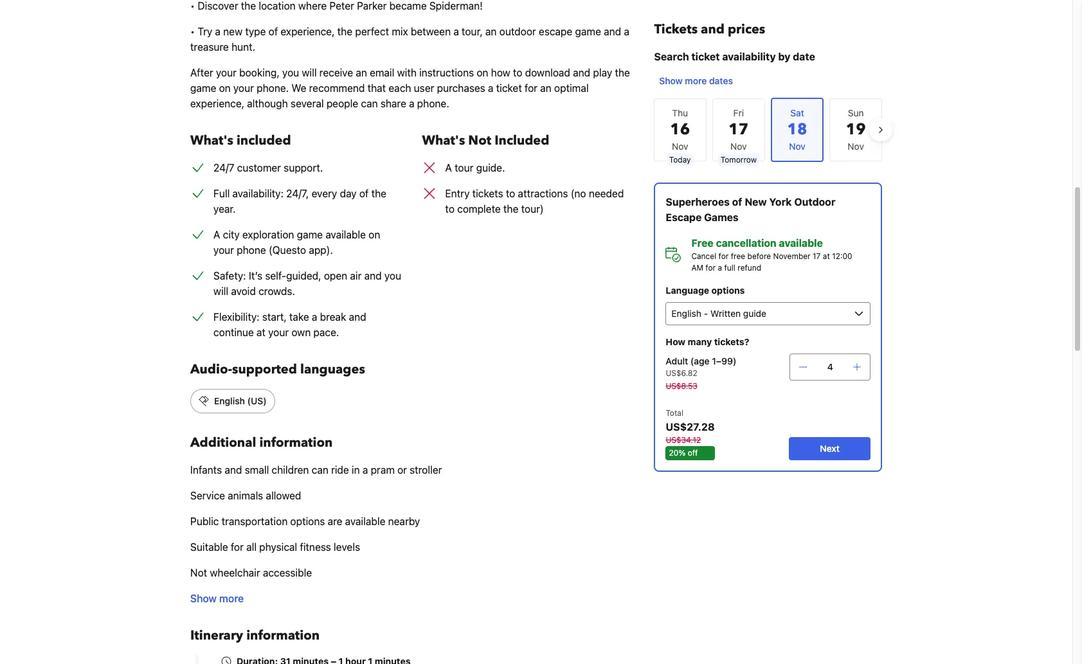 Task type: locate. For each thing, give the bounding box(es) containing it.
0 horizontal spatial will
[[214, 286, 229, 297]]

tickets?
[[714, 337, 750, 347]]

a inside free cancellation available cancel for free before november 17 at 12:00 am for a full refund
[[718, 263, 722, 273]]

2 horizontal spatial game
[[576, 26, 602, 37]]

suitable for all physical fitness levels
[[190, 542, 360, 553]]

at inside free cancellation available cancel for free before november 17 at 12:00 am for a full refund
[[823, 252, 830, 261]]

1 horizontal spatial show
[[659, 75, 683, 86]]

of inside superheroes of new york outdoor escape games
[[732, 196, 743, 208]]

off
[[688, 448, 698, 458]]

0 horizontal spatial what's
[[190, 132, 234, 149]]

of inside • try a new type of experience, the perfect mix between a tour, an outdoor escape game and a treasure hunt.
[[269, 26, 278, 37]]

your inside a city exploration game available on your phone (questo app).
[[214, 245, 234, 256]]

options down full
[[712, 285, 745, 296]]

what's up tour
[[422, 132, 465, 149]]

of left new
[[732, 196, 743, 208]]

1 nov from the left
[[672, 141, 689, 152]]

booking,
[[239, 67, 280, 79]]

and inside • try a new type of experience, the perfect mix between a tour, an outdoor escape game and a treasure hunt.
[[604, 26, 622, 37]]

us$34.12
[[666, 436, 701, 445]]

instructions
[[420, 67, 474, 79]]

0 vertical spatial can
[[361, 98, 378, 109]]

more down wheelchair
[[219, 593, 244, 605]]

1 vertical spatial •
[[190, 26, 195, 37]]

show more dates button
[[654, 69, 738, 93]]

a left full
[[718, 263, 722, 273]]

1 vertical spatial ticket
[[497, 82, 522, 94]]

1 horizontal spatial at
[[823, 252, 830, 261]]

0 horizontal spatial on
[[219, 82, 231, 94]]

game inside • try a new type of experience, the perfect mix between a tour, an outdoor escape game and a treasure hunt.
[[576, 26, 602, 37]]

accessible
[[263, 568, 312, 579]]

people
[[327, 98, 359, 109]]

0 vertical spatial 17
[[729, 119, 749, 140]]

0 vertical spatial •
[[190, 0, 195, 12]]

not down suitable
[[190, 568, 207, 579]]

12:00
[[832, 252, 853, 261]]

animals
[[228, 490, 263, 502]]

can inside after your booking, you will receive an email with instructions on how to download and play the game on your phone. we recommend that each user purchases a ticket for an optimal experience, although several people can share a phone.
[[361, 98, 378, 109]]

to right how
[[513, 67, 523, 79]]

ticket
[[692, 51, 720, 62], [497, 82, 522, 94]]

and left prices
[[701, 21, 725, 38]]

allowed
[[266, 490, 301, 502]]

0 horizontal spatial experience,
[[190, 98, 245, 109]]

0 vertical spatial more
[[685, 75, 707, 86]]

2 vertical spatial an
[[541, 82, 552, 94]]

1 vertical spatial options
[[291, 516, 325, 528]]

service
[[190, 490, 225, 502]]

1 horizontal spatial game
[[297, 229, 323, 241]]

0 horizontal spatial an
[[356, 67, 367, 79]]

1 vertical spatial information
[[247, 627, 320, 645]]

and up the optimal
[[573, 67, 591, 79]]

more left dates
[[685, 75, 707, 86]]

nov up today
[[672, 141, 689, 152]]

2 horizontal spatial an
[[541, 82, 552, 94]]

1 vertical spatial not
[[190, 568, 207, 579]]

self-
[[265, 270, 286, 282]]

of right day
[[360, 188, 369, 199]]

0 horizontal spatial of
[[269, 26, 278, 37]]

escape
[[666, 212, 702, 223]]

wheelchair
[[210, 568, 260, 579]]

1 horizontal spatial 17
[[813, 252, 821, 261]]

additional
[[190, 434, 256, 452]]

1 vertical spatial show
[[190, 593, 217, 605]]

guide.
[[477, 162, 505, 174]]

included
[[237, 132, 291, 149]]

year.
[[214, 203, 236, 215]]

24/7 customer support.
[[214, 162, 323, 174]]

although
[[247, 98, 288, 109]]

2 vertical spatial game
[[297, 229, 323, 241]]

• inside • try a new type of experience, the perfect mix between a tour, an outdoor escape game and a treasure hunt.
[[190, 26, 195, 37]]

what's up 24/7
[[190, 132, 234, 149]]

0 vertical spatial a
[[446, 162, 452, 174]]

0 horizontal spatial game
[[190, 82, 216, 94]]

the right day
[[372, 188, 387, 199]]

1 horizontal spatial phone.
[[417, 98, 450, 109]]

0 vertical spatial at
[[823, 252, 830, 261]]

game up app). on the top
[[297, 229, 323, 241]]

the left tour)
[[504, 203, 519, 215]]

0 vertical spatial options
[[712, 285, 745, 296]]

available
[[326, 229, 366, 241], [779, 237, 823, 249], [345, 516, 386, 528]]

region
[[644, 93, 893, 167]]

0 horizontal spatial ticket
[[497, 82, 522, 94]]

1 vertical spatial you
[[385, 270, 402, 282]]

you up we
[[282, 67, 299, 79]]

ticket down how
[[497, 82, 522, 94]]

game right escape
[[576, 26, 602, 37]]

will inside after your booking, you will receive an email with instructions on how to download and play the game on your phone. we recommend that each user purchases a ticket for an optimal experience, although several people can share a phone.
[[302, 67, 317, 79]]

york
[[770, 196, 792, 208]]

information up 'children'
[[260, 434, 333, 452]]

0 horizontal spatial at
[[257, 327, 266, 338]]

after your booking, you will receive an email with instructions on how to download and play the game on your phone. we recommend that each user purchases a ticket for an optimal experience, although several people can share a phone.
[[190, 67, 630, 109]]

a left tour
[[446, 162, 452, 174]]

a right take
[[312, 311, 318, 323]]

0 horizontal spatial more
[[219, 593, 244, 605]]

will up we
[[302, 67, 317, 79]]

a left tickets
[[624, 26, 630, 37]]

nov down 19
[[848, 141, 865, 152]]

available inside a city exploration game available on your phone (questo app).
[[326, 229, 366, 241]]

for right am
[[706, 263, 716, 273]]

can
[[361, 98, 378, 109], [312, 465, 329, 476]]

game down after
[[190, 82, 216, 94]]

1 horizontal spatial more
[[685, 75, 707, 86]]

nov up tomorrow
[[731, 141, 747, 152]]

region containing 16
[[644, 93, 893, 167]]

to right tickets
[[506, 188, 516, 199]]

0 vertical spatial to
[[513, 67, 523, 79]]

can left ride
[[312, 465, 329, 476]]

where
[[298, 0, 327, 12]]

ticket up show more dates
[[692, 51, 720, 62]]

1 vertical spatial at
[[257, 327, 266, 338]]

on inside a city exploration game available on your phone (questo app).
[[369, 229, 381, 241]]

show more
[[190, 593, 244, 605]]

0 horizontal spatial can
[[312, 465, 329, 476]]

options up fitness
[[291, 516, 325, 528]]

1 vertical spatial experience,
[[190, 98, 245, 109]]

and right break
[[349, 311, 367, 323]]

for up full
[[719, 252, 729, 261]]

2 • from the top
[[190, 26, 195, 37]]

an down 'download'
[[541, 82, 552, 94]]

0 horizontal spatial phone.
[[257, 82, 289, 94]]

and right air
[[365, 270, 382, 282]]

am
[[692, 263, 704, 273]]

email
[[370, 67, 395, 79]]

1 horizontal spatial what's
[[422, 132, 465, 149]]

and inside after your booking, you will receive an email with instructions on how to download and play the game on your phone. we recommend that each user purchases a ticket for an optimal experience, although several people can share a phone.
[[573, 67, 591, 79]]

17 down fri
[[729, 119, 749, 140]]

0 horizontal spatial you
[[282, 67, 299, 79]]

0 vertical spatial you
[[282, 67, 299, 79]]

of for day
[[360, 188, 369, 199]]

0 vertical spatial an
[[486, 26, 497, 37]]

phone. down user at the top of the page
[[417, 98, 450, 109]]

more
[[685, 75, 707, 86], [219, 593, 244, 605]]

3 nov from the left
[[848, 141, 865, 152]]

tickets and prices
[[654, 21, 766, 38]]

the inside entry tickets to attractions (no needed to complete the tour)
[[504, 203, 519, 215]]

1 vertical spatial a
[[214, 229, 220, 241]]

1 horizontal spatial will
[[302, 67, 317, 79]]

experience, down after
[[190, 98, 245, 109]]

several
[[291, 98, 324, 109]]

1 vertical spatial can
[[312, 465, 329, 476]]

1 horizontal spatial ticket
[[692, 51, 720, 62]]

and up play
[[604, 26, 622, 37]]

for left all
[[231, 542, 244, 553]]

will down the safety:
[[214, 286, 229, 297]]

refund
[[738, 263, 762, 273]]

the inside • try a new type of experience, the perfect mix between a tour, an outdoor escape game and a treasure hunt.
[[338, 26, 353, 37]]

an left the email
[[356, 67, 367, 79]]

the right play
[[615, 67, 630, 79]]

1 horizontal spatial you
[[385, 270, 402, 282]]

0 vertical spatial will
[[302, 67, 317, 79]]

1 horizontal spatial experience,
[[281, 26, 335, 37]]

1 vertical spatial 17
[[813, 252, 821, 261]]

for down 'download'
[[525, 82, 538, 94]]

information down the "accessible"
[[247, 627, 320, 645]]

1 horizontal spatial on
[[369, 229, 381, 241]]

the down peter
[[338, 26, 353, 37]]

discover
[[198, 0, 238, 12]]

experience, down where
[[281, 26, 335, 37]]

total us$27.28 us$34.12 20% off
[[666, 409, 715, 458]]

nov for 17
[[731, 141, 747, 152]]

are
[[328, 516, 343, 528]]

0 vertical spatial show
[[659, 75, 683, 86]]

complete
[[458, 203, 501, 215]]

0 vertical spatial phone.
[[257, 82, 289, 94]]

next
[[820, 443, 840, 454]]

0 vertical spatial information
[[260, 434, 333, 452]]

you
[[282, 67, 299, 79], [385, 270, 402, 282]]

2 what's from the left
[[422, 132, 465, 149]]

fri 17 nov tomorrow
[[721, 107, 757, 165]]

next button
[[789, 438, 871, 461]]

0 horizontal spatial a
[[214, 229, 220, 241]]

you right air
[[385, 270, 402, 282]]

1 • from the top
[[190, 0, 195, 12]]

an right tour,
[[486, 26, 497, 37]]

every
[[312, 188, 337, 199]]

of inside full availability: 24/7, every day of the year.
[[360, 188, 369, 199]]

ticket inside after your booking, you will receive an email with instructions on how to download and play the game on your phone. we recommend that each user purchases a ticket for an optimal experience, although several people can share a phone.
[[497, 82, 522, 94]]

games
[[704, 212, 739, 223]]

1 horizontal spatial of
[[360, 188, 369, 199]]

not up a tour guide.
[[469, 132, 492, 149]]

type
[[245, 26, 266, 37]]

available right are
[[345, 516, 386, 528]]

0 horizontal spatial not
[[190, 568, 207, 579]]

at left 12:00
[[823, 252, 830, 261]]

available up app). on the top
[[326, 229, 366, 241]]

show up "itinerary"
[[190, 593, 217, 605]]

1 horizontal spatial nov
[[731, 141, 747, 152]]

user
[[414, 82, 435, 94]]

0 vertical spatial game
[[576, 26, 602, 37]]

1 horizontal spatial not
[[469, 132, 492, 149]]

an
[[486, 26, 497, 37], [356, 67, 367, 79], [541, 82, 552, 94]]

purchases
[[437, 82, 486, 94]]

information for additional information
[[260, 434, 333, 452]]

physical
[[259, 542, 297, 553]]

1 horizontal spatial can
[[361, 98, 378, 109]]

available up the november
[[779, 237, 823, 249]]

it's
[[249, 270, 263, 282]]

a city exploration game available on your phone (questo app).
[[214, 229, 381, 256]]

nov inside thu 16 nov today
[[672, 141, 689, 152]]

entry
[[446, 188, 470, 199]]

show for show more
[[190, 593, 217, 605]]

1 vertical spatial more
[[219, 593, 244, 605]]

a left the city
[[214, 229, 220, 241]]

of right the type
[[269, 26, 278, 37]]

the
[[241, 0, 256, 12], [338, 26, 353, 37], [615, 67, 630, 79], [372, 188, 387, 199], [504, 203, 519, 215]]

0 vertical spatial experience,
[[281, 26, 335, 37]]

can down that
[[361, 98, 378, 109]]

start,
[[262, 311, 287, 323]]

phone. up although in the top of the page
[[257, 82, 289, 94]]

2 vertical spatial on
[[369, 229, 381, 241]]

an inside • try a new type of experience, the perfect mix between a tour, an outdoor escape game and a treasure hunt.
[[486, 26, 497, 37]]

16
[[671, 119, 691, 140]]

day
[[340, 188, 357, 199]]

nov inside fri 17 nov tomorrow
[[731, 141, 747, 152]]

parker
[[357, 0, 387, 12]]

0 horizontal spatial 17
[[729, 119, 749, 140]]

nov
[[672, 141, 689, 152], [731, 141, 747, 152], [848, 141, 865, 152]]

availability
[[723, 51, 776, 62]]

0 horizontal spatial options
[[291, 516, 325, 528]]

0 horizontal spatial nov
[[672, 141, 689, 152]]

0 horizontal spatial show
[[190, 593, 217, 605]]

phone
[[237, 245, 266, 256]]

will
[[302, 67, 317, 79], [214, 286, 229, 297]]

0 vertical spatial on
[[477, 67, 489, 79]]

at down start,
[[257, 327, 266, 338]]

2 horizontal spatial of
[[732, 196, 743, 208]]

with
[[397, 67, 417, 79]]

1 horizontal spatial a
[[446, 162, 452, 174]]

flexibility: start, take a break and continue at your own pace.
[[214, 311, 367, 338]]

2 horizontal spatial on
[[477, 67, 489, 79]]

your down the city
[[214, 245, 234, 256]]

2 nov from the left
[[731, 141, 747, 152]]

1 horizontal spatial an
[[486, 26, 497, 37]]

free cancellation available cancel for free before november 17 at 12:00 am for a full refund
[[692, 237, 853, 273]]

app).
[[309, 245, 333, 256]]

1 what's from the left
[[190, 132, 234, 149]]

show more button
[[190, 591, 244, 607]]

1 vertical spatial game
[[190, 82, 216, 94]]

show down search
[[659, 75, 683, 86]]

and left small
[[225, 465, 242, 476]]

your down start,
[[268, 327, 289, 338]]

1 vertical spatial will
[[214, 286, 229, 297]]

how
[[491, 67, 511, 79]]

at
[[823, 252, 830, 261], [257, 327, 266, 338]]

audio-
[[190, 361, 232, 378]]

1 horizontal spatial options
[[712, 285, 745, 296]]

spiderman!
[[430, 0, 483, 12]]

more for show more
[[219, 593, 244, 605]]

• left discover
[[190, 0, 195, 12]]

a inside a city exploration game available on your phone (questo app).
[[214, 229, 220, 241]]

2 horizontal spatial nov
[[848, 141, 865, 152]]

and inside 'safety: it's self-guided, open air and you will avoid crowds.'
[[365, 270, 382, 282]]

• left try
[[190, 26, 195, 37]]

to down entry
[[446, 203, 455, 215]]

17 right the november
[[813, 252, 821, 261]]



Task type: vqa. For each thing, say whether or not it's contained in the screenshot.
experience, inside After your booking, you will receive an email with instructions on how to download and play the game on your phone. We recommend that each user purchases a ticket for an optimal experience, although several people can share a phone.
yes



Task type: describe. For each thing, give the bounding box(es) containing it.
crowds.
[[259, 286, 295, 297]]

24/7
[[214, 162, 235, 174]]

public transportation options are available nearby
[[190, 516, 420, 528]]

your inside 'flexibility: start, take a break and continue at your own pace.'
[[268, 327, 289, 338]]

what's for what's included
[[190, 132, 234, 149]]

flexibility:
[[214, 311, 260, 323]]

a right "in"
[[363, 465, 368, 476]]

(no
[[571, 188, 587, 199]]

pace.
[[314, 327, 339, 338]]

city
[[223, 229, 240, 241]]

1 vertical spatial to
[[506, 188, 516, 199]]

service animals allowed
[[190, 490, 301, 502]]

what's not included
[[422, 132, 550, 149]]

full
[[725, 263, 736, 273]]

the inside full availability: 24/7, every day of the year.
[[372, 188, 387, 199]]

nov for 16
[[672, 141, 689, 152]]

hunt.
[[232, 41, 256, 53]]

2 vertical spatial to
[[446, 203, 455, 215]]

stroller
[[410, 465, 442, 476]]

how
[[666, 337, 686, 347]]

levels
[[334, 542, 360, 553]]

date
[[793, 51, 816, 62]]

19
[[847, 119, 867, 140]]

infants
[[190, 465, 222, 476]]

english (us)
[[214, 396, 267, 407]]

the up the type
[[241, 0, 256, 12]]

sun
[[849, 107, 865, 118]]

game inside a city exploration game available on your phone (questo app).
[[297, 229, 323, 241]]

needed
[[589, 188, 624, 199]]

nov inside 'sun 19 nov'
[[848, 141, 865, 152]]

free
[[731, 252, 746, 261]]

adult
[[666, 356, 688, 367]]

a for a tour guide.
[[446, 162, 452, 174]]

free
[[692, 237, 714, 249]]

for inside after your booking, you will receive an email with instructions on how to download and play the game on your phone. we recommend that each user purchases a ticket for an optimal experience, although several people can share a phone.
[[525, 82, 538, 94]]

1–99)
[[712, 356, 737, 367]]

your down booking,
[[234, 82, 254, 94]]

superheroes
[[666, 196, 730, 208]]

information for itinerary information
[[247, 627, 320, 645]]

all
[[246, 542, 257, 553]]

recommend
[[309, 82, 365, 94]]

will inside 'safety: it's self-guided, open air and you will avoid crowds.'
[[214, 286, 229, 297]]

available for on
[[326, 229, 366, 241]]

english
[[214, 396, 245, 407]]

and inside 'flexibility: start, take a break and continue at your own pace.'
[[349, 311, 367, 323]]

escape
[[539, 26, 573, 37]]

many
[[688, 337, 712, 347]]

available inside free cancellation available cancel for free before november 17 at 12:00 am for a full refund
[[779, 237, 823, 249]]

the inside after your booking, you will receive an email with instructions on how to download and play the game on your phone. we recommend that each user purchases a ticket for an optimal experience, although several people can share a phone.
[[615, 67, 630, 79]]

(questo
[[269, 245, 306, 256]]

a down how
[[488, 82, 494, 94]]

before
[[748, 252, 771, 261]]

try
[[198, 26, 213, 37]]

we
[[292, 82, 307, 94]]

fri
[[734, 107, 745, 118]]

exploration
[[243, 229, 294, 241]]

became
[[390, 0, 427, 12]]

own
[[292, 327, 311, 338]]

what's for what's not included
[[422, 132, 465, 149]]

a inside 'flexibility: start, take a break and continue at your own pace.'
[[312, 311, 318, 323]]

0 vertical spatial not
[[469, 132, 492, 149]]

new
[[745, 196, 767, 208]]

available for nearby
[[345, 516, 386, 528]]

safety:
[[214, 270, 246, 282]]

cancellation
[[716, 237, 777, 249]]

1 vertical spatial an
[[356, 67, 367, 79]]

availability:
[[233, 188, 284, 199]]

nearby
[[388, 516, 420, 528]]

itinerary information
[[190, 627, 320, 645]]

tour,
[[462, 26, 483, 37]]

of for type
[[269, 26, 278, 37]]

search
[[654, 51, 689, 62]]

game inside after your booking, you will receive an email with instructions on how to download and play the game on your phone. we recommend that each user purchases a ticket for an optimal experience, although several people can share a phone.
[[190, 82, 216, 94]]

• for • discover the location where peter parker became spiderman!
[[190, 0, 195, 12]]

air
[[350, 270, 362, 282]]

guided,
[[286, 270, 322, 282]]

thu 16 nov today
[[670, 107, 691, 165]]

download
[[525, 67, 571, 79]]

to inside after your booking, you will receive an email with instructions on how to download and play the game on your phone. we recommend that each user purchases a ticket for an optimal experience, although several people can share a phone.
[[513, 67, 523, 79]]

additional information
[[190, 434, 333, 452]]

itinerary
[[190, 627, 243, 645]]

tour)
[[522, 203, 544, 215]]

cancel
[[692, 252, 717, 261]]

small
[[245, 465, 269, 476]]

experience, inside after your booking, you will receive an email with instructions on how to download and play the game on your phone. we recommend that each user purchases a ticket for an optimal experience, although several people can share a phone.
[[190, 98, 245, 109]]

each
[[389, 82, 412, 94]]

supported
[[232, 361, 297, 378]]

17 inside free cancellation available cancel for free before november 17 at 12:00 am for a full refund
[[813, 252, 821, 261]]

you inside after your booking, you will receive an email with instructions on how to download and play the game on your phone. we recommend that each user purchases a ticket for an optimal experience, although several people can share a phone.
[[282, 67, 299, 79]]

thu
[[673, 107, 689, 118]]

show for show more dates
[[659, 75, 683, 86]]

0 vertical spatial ticket
[[692, 51, 720, 62]]

us$27.28
[[666, 421, 715, 433]]

1 vertical spatial on
[[219, 82, 231, 94]]

superheroes of new york outdoor escape games
[[666, 196, 836, 223]]

ride
[[331, 465, 349, 476]]

experience, inside • try a new type of experience, the perfect mix between a tour, an outdoor escape game and a treasure hunt.
[[281, 26, 335, 37]]

show more dates
[[659, 75, 733, 86]]

outdoor
[[795, 196, 836, 208]]

fitness
[[300, 542, 331, 553]]

perfect
[[355, 26, 389, 37]]

a right share
[[409, 98, 415, 109]]

safety: it's self-guided, open air and you will avoid crowds.
[[214, 270, 402, 297]]

a left tour,
[[454, 26, 459, 37]]

us$8.53
[[666, 382, 698, 391]]

treasure
[[190, 41, 229, 53]]

tickets
[[473, 188, 504, 199]]

transportation
[[222, 516, 288, 528]]

suitable
[[190, 542, 228, 553]]

support.
[[284, 162, 323, 174]]

customer
[[237, 162, 281, 174]]

sun 19 nov
[[847, 107, 867, 152]]

a right try
[[215, 26, 221, 37]]

play
[[594, 67, 613, 79]]

tour
[[455, 162, 474, 174]]

break
[[320, 311, 346, 323]]

20%
[[669, 448, 686, 458]]

at inside 'flexibility: start, take a break and continue at your own pace.'
[[257, 327, 266, 338]]

new
[[223, 26, 243, 37]]

dates
[[709, 75, 733, 86]]

your right after
[[216, 67, 237, 79]]

17 inside fri 17 nov tomorrow
[[729, 119, 749, 140]]

a for a city exploration game available on your phone (questo app).
[[214, 229, 220, 241]]

1 vertical spatial phone.
[[417, 98, 450, 109]]

you inside 'safety: it's self-guided, open air and you will avoid crowds.'
[[385, 270, 402, 282]]

peter
[[330, 0, 354, 12]]

• for • try a new type of experience, the perfect mix between a tour, an outdoor escape game and a treasure hunt.
[[190, 26, 195, 37]]

more for show more dates
[[685, 75, 707, 86]]

4
[[828, 362, 834, 373]]



